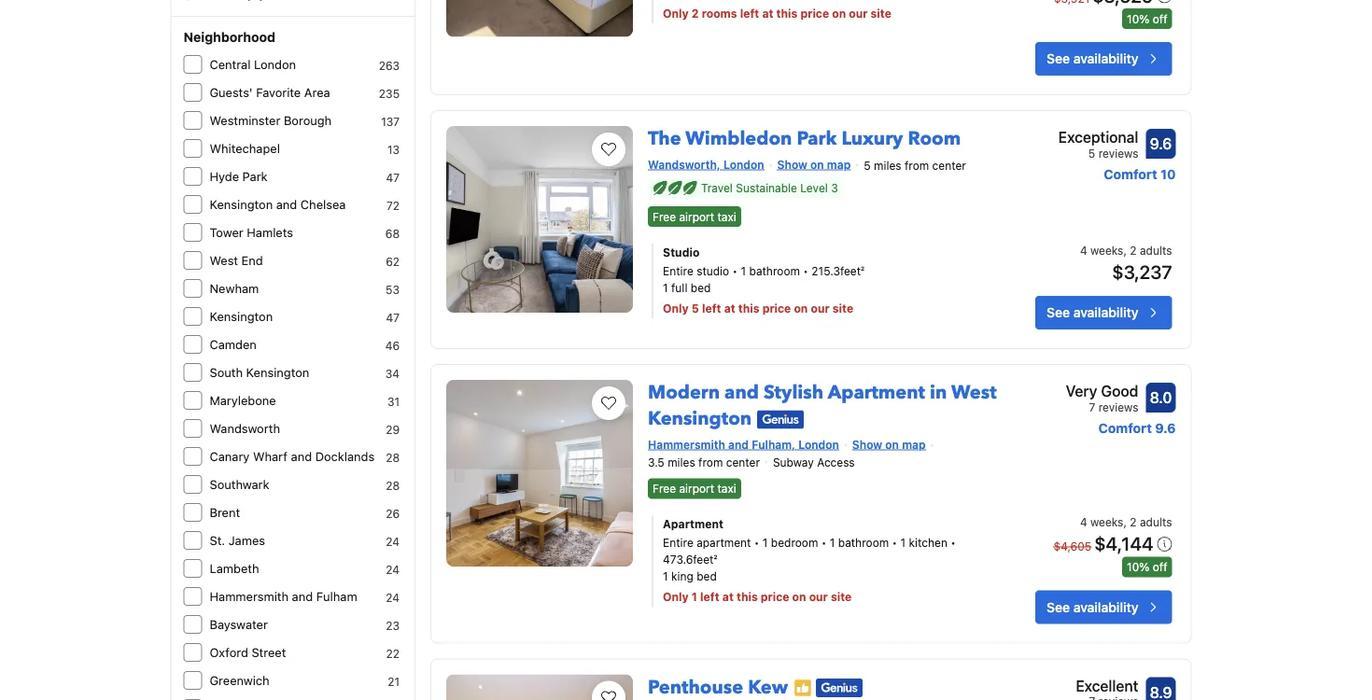 Task type: describe. For each thing, give the bounding box(es) containing it.
very good element
[[1066, 380, 1139, 402]]

brent
[[210, 506, 240, 520]]

0 vertical spatial park
[[797, 126, 837, 152]]

apartment link
[[663, 516, 979, 533]]

level
[[801, 182, 828, 195]]

1 left full
[[663, 281, 668, 294]]

studio entire studio • 1 bathroom • 215.3feet² 1 full bed only 5 left at this price on our site
[[663, 245, 865, 315]]

tower hamlets
[[210, 226, 293, 240]]

whitechapel
[[210, 141, 280, 155]]

price inside apartment entire apartment • 1 bedroom • 1 bathroom • 1 kitchen • 473.6feet² 1 king bed only 1 left at this price on our site
[[761, 591, 789, 604]]

west inside modern and stylish apartment in west kensington
[[952, 380, 997, 406]]

2 for 4 weeks , 2 adults $3,237
[[1130, 244, 1137, 257]]

wandsworth, london
[[648, 158, 764, 171]]

, for 4 weeks , 2 adults
[[1124, 516, 1127, 529]]

street
[[252, 646, 286, 660]]

left inside studio entire studio • 1 bathroom • 215.3feet² 1 full bed only 5 left at this price on our site
[[702, 301, 721, 315]]

at inside apartment entire apartment • 1 bedroom • 1 bathroom • 1 kitchen • 473.6feet² 1 king bed only 1 left at this price on our site
[[723, 591, 734, 604]]

scored 8.9 element
[[1146, 677, 1176, 700]]

see for exceptional
[[1047, 305, 1070, 320]]

1 see availability link from the top
[[1036, 42, 1172, 76]]

215.3feet²
[[812, 264, 865, 277]]

34
[[385, 367, 400, 380]]

bed inside apartment entire apartment • 1 bedroom • 1 bathroom • 1 kitchen • 473.6feet² 1 king bed only 1 left at this price on our site
[[697, 570, 717, 583]]

hammersmith and fulham, london
[[648, 438, 839, 451]]

st.
[[210, 534, 225, 548]]

central
[[210, 57, 251, 71]]

access
[[817, 456, 855, 469]]

rooms
[[702, 7, 737, 20]]

availability for very
[[1074, 599, 1139, 615]]

scored 9.6 element
[[1146, 129, 1176, 159]]

modern
[[648, 380, 720, 406]]

3
[[831, 182, 838, 195]]

show for very
[[852, 438, 882, 451]]

31
[[387, 395, 400, 408]]

our inside studio entire studio • 1 bathroom • 215.3feet² 1 full bed only 5 left at this price on our site
[[811, 301, 830, 315]]

modern and stylish apartment in west kensington
[[648, 380, 997, 432]]

availability for exceptional
[[1074, 305, 1139, 320]]

map for very
[[902, 438, 926, 451]]

0 vertical spatial price
[[801, 7, 829, 20]]

1 right studio
[[741, 264, 746, 277]]

wimbledon
[[686, 126, 792, 152]]

canary
[[210, 450, 250, 464]]

the
[[648, 126, 681, 152]]

wharf
[[253, 450, 288, 464]]

excellent link
[[1068, 667, 1176, 700]]

guests'
[[210, 85, 253, 99]]

map for exceptional
[[827, 158, 851, 171]]

james
[[229, 534, 265, 548]]

st. james
[[210, 534, 265, 548]]

47 for kensington
[[386, 311, 400, 324]]

left inside apartment entire apartment • 1 bedroom • 1 bathroom • 1 kitchen • 473.6feet² 1 king bed only 1 left at this price on our site
[[700, 591, 720, 604]]

see availability link for very
[[1036, 591, 1172, 624]]

weeks for 4 weeks , 2 adults $3,237
[[1091, 244, 1124, 257]]

bathroom inside studio entire studio • 1 bathroom • 215.3feet² 1 full bed only 5 left at this price on our site
[[749, 264, 800, 277]]

kensington and chelsea
[[210, 197, 346, 211]]

24 for and
[[386, 591, 400, 604]]

1 vertical spatial park
[[242, 169, 268, 183]]

1 down the "apartment" link
[[830, 536, 835, 550]]

kensington down newham
[[210, 310, 273, 324]]

marylebone
[[210, 394, 276, 408]]

wandsworth
[[210, 422, 280, 436]]

24 for james
[[386, 535, 400, 548]]

• right studio
[[733, 264, 738, 277]]

1 horizontal spatial 5
[[864, 159, 871, 172]]

• down the studio link
[[803, 264, 809, 277]]

adults for 4 weeks , 2 adults
[[1140, 516, 1172, 529]]

1 left king
[[663, 570, 668, 583]]

3.5
[[648, 456, 665, 469]]

26
[[386, 507, 400, 520]]

1 vertical spatial 9.6
[[1155, 421, 1176, 436]]

62
[[386, 255, 400, 268]]

1 availability from the top
[[1074, 51, 1139, 66]]

entire for very
[[663, 536, 694, 550]]

airport for exceptional
[[679, 210, 714, 223]]

13
[[387, 143, 400, 156]]

luxury
[[842, 126, 903, 152]]

2 24 from the top
[[386, 563, 400, 576]]

1 see from the top
[[1047, 51, 1070, 66]]

hamlets
[[247, 226, 293, 240]]

tower
[[210, 226, 243, 240]]

9.6 inside scored 9.6 element
[[1150, 135, 1172, 153]]

oxford
[[210, 646, 248, 660]]

fulham,
[[752, 438, 796, 451]]

$4,144
[[1095, 533, 1154, 555]]

the wimbledon park luxury room
[[648, 126, 961, 152]]

4 for 4 weeks , 2 adults
[[1080, 516, 1088, 529]]

kensington up marylebone
[[246, 366, 309, 380]]

canary wharf and docklands
[[210, 450, 375, 464]]

22
[[386, 647, 400, 660]]

from for exceptional
[[905, 159, 929, 172]]

subway
[[773, 456, 814, 469]]

favorite
[[256, 85, 301, 99]]

4 weeks , 2 adults $3,237
[[1080, 244, 1172, 282]]

free for very
[[653, 482, 676, 495]]

2 vertical spatial london
[[799, 438, 839, 451]]

see availability for exceptional
[[1047, 305, 1139, 320]]

• down the "apartment" link
[[822, 536, 827, 550]]

south kensington
[[210, 366, 309, 380]]

price inside studio entire studio • 1 bathroom • 215.3feet² 1 full bed only 5 left at this price on our site
[[763, 301, 791, 315]]

5 miles from center
[[864, 159, 966, 172]]

apartment
[[697, 536, 751, 550]]

hammersmith and fulham
[[210, 590, 357, 604]]

$4,605
[[1054, 540, 1092, 553]]

0 vertical spatial this
[[776, 7, 798, 20]]

taxi for very
[[718, 482, 737, 495]]

72
[[387, 199, 400, 212]]

guests' favorite area
[[210, 85, 330, 99]]

room
[[908, 126, 961, 152]]

this inside studio entire studio • 1 bathroom • 215.3feet² 1 full bed only 5 left at this price on our site
[[738, 301, 760, 315]]

travel
[[701, 182, 733, 195]]

• left 'kitchen'
[[892, 536, 898, 550]]

kensington down hyde park on the left top
[[210, 197, 273, 211]]

greenwich
[[210, 674, 269, 688]]

docklands
[[315, 450, 375, 464]]

21
[[388, 675, 400, 688]]

stylish
[[764, 380, 824, 406]]

5 inside studio entire studio • 1 bathroom • 215.3feet² 1 full bed only 5 left at this price on our site
[[692, 301, 699, 315]]

taxi for exceptional
[[718, 210, 737, 223]]

28 for canary wharf and docklands
[[386, 451, 400, 464]]

0 vertical spatial west
[[210, 254, 238, 268]]

in
[[930, 380, 947, 406]]

4 for 4 weeks , 2 adults $3,237
[[1080, 244, 1088, 257]]

137
[[381, 115, 400, 128]]

weeks for 4 weeks , 2 adults
[[1091, 516, 1124, 529]]

2 off from the top
[[1153, 561, 1168, 574]]

sustainable
[[736, 182, 797, 195]]

excellent
[[1076, 677, 1139, 695]]

53
[[386, 283, 400, 296]]

comfort for very good
[[1099, 421, 1152, 436]]

bayswater
[[210, 618, 268, 632]]

reviews inside the very good 7 reviews
[[1099, 400, 1139, 414]]

reviews inside exceptional 5 reviews
[[1099, 147, 1139, 160]]

very good 7 reviews
[[1066, 382, 1139, 414]]

wandsworth,
[[648, 158, 721, 171]]

only 2 rooms left at this price on our site
[[663, 7, 892, 20]]

263
[[379, 59, 400, 72]]

good
[[1101, 382, 1139, 400]]

bedroom
[[771, 536, 818, 550]]

1 10% off from the top
[[1127, 12, 1168, 25]]

south
[[210, 366, 243, 380]]



Task type: locate. For each thing, give the bounding box(es) containing it.
0 horizontal spatial bathroom
[[749, 264, 800, 277]]

exceptional element
[[1059, 126, 1139, 149]]

1 weeks from the top
[[1091, 244, 1124, 257]]

left right the rooms
[[740, 7, 759, 20]]

1 taxi from the top
[[718, 210, 737, 223]]

taxi down 3.5 miles from center
[[718, 482, 737, 495]]

1 vertical spatial see availability link
[[1036, 296, 1172, 329]]

entire for exceptional
[[663, 264, 694, 277]]

1 down king
[[692, 591, 697, 604]]

0 horizontal spatial from
[[699, 456, 723, 469]]

1 horizontal spatial london
[[724, 158, 764, 171]]

kitchen
[[909, 536, 948, 550]]

1 horizontal spatial bathroom
[[838, 536, 889, 550]]

1 vertical spatial bed
[[697, 570, 717, 583]]

airport down 3.5 miles from center
[[679, 482, 714, 495]]

1 28 from the top
[[386, 451, 400, 464]]

comfort 9.6
[[1099, 421, 1176, 436]]

comfort left 10
[[1104, 167, 1157, 182]]

availability down 4 weeks , 2 adults $3,237
[[1074, 305, 1139, 320]]

studio
[[663, 245, 700, 259]]

1 horizontal spatial west
[[952, 380, 997, 406]]

3 see availability link from the top
[[1036, 591, 1172, 624]]

0 vertical spatial comfort
[[1104, 167, 1157, 182]]

• right 'kitchen'
[[951, 536, 956, 550]]

0 vertical spatial see availability link
[[1036, 42, 1172, 76]]

reviews down good
[[1099, 400, 1139, 414]]

entire up 473.6feet²
[[663, 536, 694, 550]]

availability up exceptional
[[1074, 51, 1139, 66]]

bed down 473.6feet²
[[697, 570, 717, 583]]

at inside studio entire studio • 1 bathroom • 215.3feet² 1 full bed only 5 left at this price on our site
[[724, 301, 735, 315]]

taxi down travel
[[718, 210, 737, 223]]

2 entire from the top
[[663, 536, 694, 550]]

0 vertical spatial center
[[932, 159, 966, 172]]

show on map for exceptional
[[777, 158, 851, 171]]

see availability link down 4 weeks , 2 adults $3,237
[[1036, 296, 1172, 329]]

1 vertical spatial from
[[699, 456, 723, 469]]

kensington down the 'modern'
[[648, 406, 752, 432]]

entire up full
[[663, 264, 694, 277]]

bed inside studio entire studio • 1 bathroom • 215.3feet² 1 full bed only 5 left at this price on our site
[[691, 281, 711, 294]]

1 vertical spatial our
[[811, 301, 830, 315]]

london up favorite
[[254, 57, 296, 71]]

left down studio
[[702, 301, 721, 315]]

1 vertical spatial reviews
[[1099, 400, 1139, 414]]

show on map for very
[[852, 438, 926, 451]]

london for wandsworth, london
[[724, 158, 764, 171]]

0 vertical spatial bathroom
[[749, 264, 800, 277]]

miles for exceptional
[[874, 159, 902, 172]]

0 vertical spatial ,
[[1124, 244, 1127, 257]]

0 horizontal spatial park
[[242, 169, 268, 183]]

westminster
[[210, 113, 280, 127]]

0 vertical spatial map
[[827, 158, 851, 171]]

2 10% off from the top
[[1127, 561, 1168, 574]]

0 horizontal spatial show
[[777, 158, 807, 171]]

1 vertical spatial adults
[[1140, 516, 1172, 529]]

0 vertical spatial our
[[849, 7, 868, 20]]

, inside 4 weeks , 2 adults $3,237
[[1124, 244, 1127, 257]]

this right the rooms
[[776, 7, 798, 20]]

1 vertical spatial free airport taxi
[[653, 482, 737, 495]]

hyde park
[[210, 169, 268, 183]]

site inside apartment entire apartment • 1 bedroom • 1 bathroom • 1 kitchen • 473.6feet² 1 king bed only 1 left at this price on our site
[[831, 591, 852, 604]]

king
[[671, 570, 694, 583]]

show on map up level
[[777, 158, 851, 171]]

southwark
[[210, 478, 269, 492]]

entire inside apartment entire apartment • 1 bedroom • 1 bathroom • 1 kitchen • 473.6feet² 1 king bed only 1 left at this price on our site
[[663, 536, 694, 550]]

2 vertical spatial at
[[723, 591, 734, 604]]

, for 4 weeks , 2 adults $3,237
[[1124, 244, 1127, 257]]

free for exceptional
[[653, 210, 676, 223]]

and right wharf
[[291, 450, 312, 464]]

1 off from the top
[[1153, 12, 1168, 25]]

$3,237
[[1112, 260, 1172, 282]]

at
[[762, 7, 774, 20], [724, 301, 735, 315], [723, 591, 734, 604]]

2 4 from the top
[[1080, 516, 1088, 529]]

0 vertical spatial london
[[254, 57, 296, 71]]

at down apartment
[[723, 591, 734, 604]]

28 up the '26'
[[386, 479, 400, 492]]

28
[[386, 451, 400, 464], [386, 479, 400, 492]]

3 availability from the top
[[1074, 599, 1139, 615]]

and
[[276, 197, 297, 211], [725, 380, 759, 406], [728, 438, 749, 451], [291, 450, 312, 464], [292, 590, 313, 604]]

see availability up exceptional
[[1047, 51, 1139, 66]]

this down apartment
[[737, 591, 758, 604]]

see availability for very
[[1047, 599, 1139, 615]]

1 only from the top
[[663, 7, 689, 20]]

and up hammersmith and fulham, london
[[725, 380, 759, 406]]

neighborhood
[[183, 29, 275, 45]]

0 vertical spatial site
[[871, 7, 892, 20]]

0 horizontal spatial apartment
[[663, 518, 724, 531]]

off
[[1153, 12, 1168, 25], [1153, 561, 1168, 574]]

0 vertical spatial availability
[[1074, 51, 1139, 66]]

• right apartment
[[754, 536, 760, 550]]

center for very good
[[726, 456, 760, 469]]

9.6 up 10
[[1150, 135, 1172, 153]]

and up hamlets
[[276, 197, 297, 211]]

2 vertical spatial see
[[1047, 599, 1070, 615]]

only down full
[[663, 301, 689, 315]]

, up $3,237
[[1124, 244, 1127, 257]]

camden
[[210, 338, 257, 352]]

bed
[[691, 281, 711, 294], [697, 570, 717, 583]]

this inside apartment entire apartment • 1 bedroom • 1 bathroom • 1 kitchen • 473.6feet² 1 king bed only 1 left at this price on our site
[[737, 591, 758, 604]]

0 horizontal spatial show on map
[[777, 158, 851, 171]]

0 vertical spatial 9.6
[[1150, 135, 1172, 153]]

5 down exceptional
[[1089, 147, 1096, 160]]

our
[[849, 7, 868, 20], [811, 301, 830, 315], [809, 591, 828, 604]]

0 vertical spatial left
[[740, 7, 759, 20]]

our inside apartment entire apartment • 1 bedroom • 1 bathroom • 1 kitchen • 473.6feet² 1 king bed only 1 left at this price on our site
[[809, 591, 828, 604]]

0 vertical spatial weeks
[[1091, 244, 1124, 257]]

0 vertical spatial 47
[[386, 171, 400, 184]]

1 horizontal spatial center
[[932, 159, 966, 172]]

see up very
[[1047, 305, 1070, 320]]

this property is part of our preferred partner program. it's committed to providing excellent service and good value. it'll pay us a higher commission if you make a booking. image
[[794, 679, 812, 698], [794, 679, 812, 698]]

0 horizontal spatial center
[[726, 456, 760, 469]]

show for exceptional
[[777, 158, 807, 171]]

2 vertical spatial this
[[737, 591, 758, 604]]

1 10% from the top
[[1127, 12, 1150, 25]]

2 availability from the top
[[1074, 305, 1139, 320]]

28 down 29
[[386, 451, 400, 464]]

see availability link down the $4,144 at the bottom right
[[1036, 591, 1172, 624]]

and left 'fulham'
[[292, 590, 313, 604]]

show
[[777, 158, 807, 171], [852, 438, 882, 451]]

free airport taxi for very
[[653, 482, 737, 495]]

2 see from the top
[[1047, 305, 1070, 320]]

2 see availability link from the top
[[1036, 296, 1172, 329]]

1 vertical spatial see
[[1047, 305, 1070, 320]]

taxi
[[718, 210, 737, 223], [718, 482, 737, 495]]

subway access
[[773, 456, 855, 469]]

2 inside 4 weeks , 2 adults $3,237
[[1130, 244, 1137, 257]]

1 horizontal spatial miles
[[874, 159, 902, 172]]

5
[[1089, 147, 1096, 160], [864, 159, 871, 172], [692, 301, 699, 315]]

free airport taxi for exceptional
[[653, 210, 737, 223]]

fulham
[[316, 590, 357, 604]]

at down studio
[[724, 301, 735, 315]]

apartment up 473.6feet²
[[663, 518, 724, 531]]

1 vertical spatial site
[[833, 301, 854, 315]]

and inside modern and stylish apartment in west kensington
[[725, 380, 759, 406]]

0 vertical spatial hammersmith
[[648, 438, 725, 451]]

adults up $3,237
[[1140, 244, 1172, 257]]

free airport taxi down 3.5 miles from center
[[653, 482, 737, 495]]

site inside studio entire studio • 1 bathroom • 215.3feet² 1 full bed only 5 left at this price on our site
[[833, 301, 854, 315]]

center for exceptional
[[932, 159, 966, 172]]

1 see availability from the top
[[1047, 51, 1139, 66]]

0 vertical spatial airport
[[679, 210, 714, 223]]

9.6 down "scored 8.0" element
[[1155, 421, 1176, 436]]

2 vertical spatial only
[[663, 591, 689, 604]]

3 only from the top
[[663, 591, 689, 604]]

0 vertical spatial from
[[905, 159, 929, 172]]

2 28 from the top
[[386, 479, 400, 492]]

park down "whitechapel"
[[242, 169, 268, 183]]

kensington inside modern and stylish apartment in west kensington
[[648, 406, 752, 432]]

9.6
[[1150, 135, 1172, 153], [1155, 421, 1176, 436]]

weeks up the $4,144 at the bottom right
[[1091, 516, 1124, 529]]

excellent element
[[1076, 675, 1139, 697]]

1 horizontal spatial apartment
[[828, 380, 925, 406]]

0 vertical spatial free
[[653, 210, 676, 223]]

and for chelsea
[[276, 197, 297, 211]]

availability down the $4,144 at the bottom right
[[1074, 599, 1139, 615]]

price
[[801, 7, 829, 20], [763, 301, 791, 315], [761, 591, 789, 604]]

0 vertical spatial apartment
[[828, 380, 925, 406]]

1 vertical spatial center
[[726, 456, 760, 469]]

1 vertical spatial free
[[653, 482, 676, 495]]

exceptional 5 reviews
[[1059, 129, 1139, 160]]

0 vertical spatial entire
[[663, 264, 694, 277]]

2 free airport taxi from the top
[[653, 482, 737, 495]]

apartment entire apartment • 1 bedroom • 1 bathroom • 1 kitchen • 473.6feet² 1 king bed only 1 left at this price on our site
[[663, 518, 956, 604]]

7
[[1089, 400, 1096, 414]]

1 vertical spatial 2
[[1130, 244, 1137, 257]]

west right in
[[952, 380, 997, 406]]

center
[[932, 159, 966, 172], [726, 456, 760, 469]]

center down room
[[932, 159, 966, 172]]

newham
[[210, 282, 259, 296]]

west down the tower
[[210, 254, 238, 268]]

2 adults from the top
[[1140, 516, 1172, 529]]

left
[[740, 7, 759, 20], [702, 301, 721, 315], [700, 591, 720, 604]]

1 , from the top
[[1124, 244, 1127, 257]]

2 only from the top
[[663, 301, 689, 315]]

, up the $4,144 at the bottom right
[[1124, 516, 1127, 529]]

1 horizontal spatial map
[[902, 438, 926, 451]]

from down room
[[905, 159, 929, 172]]

2 up the $4,144 at the bottom right
[[1130, 516, 1137, 529]]

entire inside studio entire studio • 1 bathroom • 215.3feet² 1 full bed only 5 left at this price on our site
[[663, 264, 694, 277]]

2 vertical spatial site
[[831, 591, 852, 604]]

adults inside 4 weeks , 2 adults $3,237
[[1140, 244, 1172, 257]]

free down 3.5
[[653, 482, 676, 495]]

47 for hyde park
[[386, 171, 400, 184]]

4
[[1080, 244, 1088, 257], [1080, 516, 1088, 529]]

center down hammersmith and fulham, london
[[726, 456, 760, 469]]

2 47 from the top
[[386, 311, 400, 324]]

5 down the luxury
[[864, 159, 871, 172]]

0 vertical spatial see
[[1047, 51, 1070, 66]]

1 vertical spatial map
[[902, 438, 926, 451]]

1 vertical spatial comfort
[[1099, 421, 1152, 436]]

miles down the luxury
[[874, 159, 902, 172]]

travel sustainable level 3
[[701, 182, 838, 195]]

1 24 from the top
[[386, 535, 400, 548]]

0 horizontal spatial west
[[210, 254, 238, 268]]

1 vertical spatial this
[[738, 301, 760, 315]]

show on map
[[777, 158, 851, 171], [852, 438, 926, 451]]

3 see availability from the top
[[1047, 599, 1139, 615]]

park
[[797, 126, 837, 152], [242, 169, 268, 183]]

1
[[741, 264, 746, 277], [663, 281, 668, 294], [763, 536, 768, 550], [830, 536, 835, 550], [901, 536, 906, 550], [663, 570, 668, 583], [692, 591, 697, 604]]

1 free airport taxi from the top
[[653, 210, 737, 223]]

2 vertical spatial see availability
[[1047, 599, 1139, 615]]

10% off
[[1127, 12, 1168, 25], [1127, 561, 1168, 574]]

the wimbledon park luxury room image
[[446, 126, 633, 313]]

london down wimbledon
[[724, 158, 764, 171]]

1 4 from the top
[[1080, 244, 1088, 257]]

airport down travel
[[679, 210, 714, 223]]

2 vertical spatial 2
[[1130, 516, 1137, 529]]

0 vertical spatial miles
[[874, 159, 902, 172]]

2 vertical spatial see availability link
[[1036, 591, 1172, 624]]

on inside studio entire studio • 1 bathroom • 215.3feet² 1 full bed only 5 left at this price on our site
[[794, 301, 808, 315]]

2 vertical spatial our
[[809, 591, 828, 604]]

0 vertical spatial at
[[762, 7, 774, 20]]

0 vertical spatial 4
[[1080, 244, 1088, 257]]

2 taxi from the top
[[718, 482, 737, 495]]

genius discounts available at this property. image
[[757, 410, 804, 429], [757, 410, 804, 429], [816, 679, 863, 698], [816, 679, 863, 698]]

2 free from the top
[[653, 482, 676, 495]]

hammersmith for hammersmith and fulham, london
[[648, 438, 725, 451]]

west end
[[210, 254, 263, 268]]

1 left bedroom
[[763, 536, 768, 550]]

only down king
[[663, 591, 689, 604]]

bed down studio
[[691, 281, 711, 294]]

left down 473.6feet²
[[700, 591, 720, 604]]

2 reviews from the top
[[1099, 400, 1139, 414]]

hammersmith
[[648, 438, 725, 451], [210, 590, 289, 604]]

and for fulham
[[292, 590, 313, 604]]

0 vertical spatial 2
[[692, 7, 699, 20]]

1 vertical spatial ,
[[1124, 516, 1127, 529]]

apartment inside apartment entire apartment • 1 bedroom • 1 bathroom • 1 kitchen • 473.6feet² 1 king bed only 1 left at this price on our site
[[663, 518, 724, 531]]

chelsea
[[301, 197, 346, 211]]

see availability link for exceptional
[[1036, 296, 1172, 329]]

and for fulham,
[[728, 438, 749, 451]]

0 vertical spatial 24
[[386, 535, 400, 548]]

and for stylish
[[725, 380, 759, 406]]

1 left 'kitchen'
[[901, 536, 906, 550]]

2 up $3,237
[[1130, 244, 1137, 257]]

0 horizontal spatial map
[[827, 158, 851, 171]]

bathroom inside apartment entire apartment • 1 bedroom • 1 bathroom • 1 kitchen • 473.6feet² 1 king bed only 1 left at this price on our site
[[838, 536, 889, 550]]

entire
[[663, 264, 694, 277], [663, 536, 694, 550]]

miles
[[874, 159, 902, 172], [668, 456, 695, 469]]

bathroom down the "apartment" link
[[838, 536, 889, 550]]

see availability down 4 weeks , 2 adults $3,237
[[1047, 305, 1139, 320]]

1 vertical spatial off
[[1153, 561, 1168, 574]]

apartment left in
[[828, 380, 925, 406]]

apartment
[[828, 380, 925, 406], [663, 518, 724, 531]]

miles right 3.5
[[668, 456, 695, 469]]

2 see availability from the top
[[1047, 305, 1139, 320]]

1 reviews from the top
[[1099, 147, 1139, 160]]

1 vertical spatial weeks
[[1091, 516, 1124, 529]]

weeks up $3,237
[[1091, 244, 1124, 257]]

on inside apartment entire apartment • 1 bedroom • 1 bathroom • 1 kitchen • 473.6feet² 1 king bed only 1 left at this price on our site
[[792, 591, 806, 604]]

1 horizontal spatial show
[[852, 438, 882, 451]]

0 horizontal spatial hammersmith
[[210, 590, 289, 604]]

free up studio
[[653, 210, 676, 223]]

0 vertical spatial only
[[663, 7, 689, 20]]

modern and stylish apartment in west kensington link
[[648, 372, 997, 432]]

from for very good
[[699, 456, 723, 469]]

2 left the rooms
[[692, 7, 699, 20]]

1 free from the top
[[653, 210, 676, 223]]

reviews down exceptional
[[1099, 147, 1139, 160]]

adults
[[1140, 244, 1172, 257], [1140, 516, 1172, 529]]

47 up the 72
[[386, 171, 400, 184]]

1 horizontal spatial show on map
[[852, 438, 926, 451]]

0 vertical spatial adults
[[1140, 244, 1172, 257]]

miles for very good
[[668, 456, 695, 469]]

4 weeks , 2 adults
[[1080, 516, 1172, 529]]

and left fulham,
[[728, 438, 749, 451]]

at right the rooms
[[762, 7, 774, 20]]

0 vertical spatial see availability
[[1047, 51, 1139, 66]]

0 vertical spatial off
[[1153, 12, 1168, 25]]

8.0
[[1150, 389, 1172, 407]]

5 inside exceptional 5 reviews
[[1089, 147, 1096, 160]]

2 for 4 weeks , 2 adults
[[1130, 516, 1137, 529]]

2 , from the top
[[1124, 516, 1127, 529]]

1 vertical spatial 47
[[386, 311, 400, 324]]

studio link
[[663, 244, 979, 260]]

adults up the $4,144 at the bottom right
[[1140, 516, 1172, 529]]

3 24 from the top
[[386, 591, 400, 604]]

airport for very
[[679, 482, 714, 495]]

hammersmith for hammersmith and fulham
[[210, 590, 289, 604]]

comfort for exceptional
[[1104, 167, 1157, 182]]

see availability link
[[1036, 42, 1172, 76], [1036, 296, 1172, 329], [1036, 591, 1172, 624]]

see availability link up exceptional
[[1036, 42, 1172, 76]]

1 vertical spatial only
[[663, 301, 689, 315]]

hyde
[[210, 169, 239, 183]]

modern and stylish apartment in west kensington image
[[446, 380, 633, 567]]

10
[[1161, 167, 1176, 182]]

hammersmith up bayswater on the bottom
[[210, 590, 289, 604]]

47 down 53
[[386, 311, 400, 324]]

3 see from the top
[[1047, 599, 1070, 615]]

lambeth
[[210, 562, 259, 576]]

1 vertical spatial show on map
[[852, 438, 926, 451]]

only inside apartment entire apartment • 1 bedroom • 1 bathroom • 1 kitchen • 473.6feet² 1 king bed only 1 left at this price on our site
[[663, 591, 689, 604]]

weeks inside 4 weeks , 2 adults $3,237
[[1091, 244, 1124, 257]]

oxford street
[[210, 646, 286, 660]]

very
[[1066, 382, 1098, 400]]

0 vertical spatial taxi
[[718, 210, 737, 223]]

1 vertical spatial hammersmith
[[210, 590, 289, 604]]

bathroom down the studio link
[[749, 264, 800, 277]]

0 vertical spatial show
[[777, 158, 807, 171]]

,
[[1124, 244, 1127, 257], [1124, 516, 1127, 529]]

1 adults from the top
[[1140, 244, 1172, 257]]

1 vertical spatial apartment
[[663, 518, 724, 531]]

1 vertical spatial entire
[[663, 536, 694, 550]]

see for very good
[[1047, 599, 1070, 615]]

1 horizontal spatial from
[[905, 159, 929, 172]]

see down $4,605
[[1047, 599, 1070, 615]]

1 47 from the top
[[386, 171, 400, 184]]

hammersmith up 3.5 miles from center
[[648, 438, 725, 451]]

weeks
[[1091, 244, 1124, 257], [1091, 516, 1124, 529]]

5 down studio
[[692, 301, 699, 315]]

2 weeks from the top
[[1091, 516, 1124, 529]]

1 vertical spatial 10%
[[1127, 561, 1150, 574]]

end
[[241, 254, 263, 268]]

park up level
[[797, 126, 837, 152]]

only
[[663, 7, 689, 20], [663, 301, 689, 315], [663, 591, 689, 604]]

bathroom
[[749, 264, 800, 277], [838, 536, 889, 550]]

only inside studio entire studio • 1 bathroom • 215.3feet² 1 full bed only 5 left at this price on our site
[[663, 301, 689, 315]]

2 vertical spatial 24
[[386, 591, 400, 604]]

1 airport from the top
[[679, 210, 714, 223]]

this down the studio link
[[738, 301, 760, 315]]

london for central london
[[254, 57, 296, 71]]

london up subway access
[[799, 438, 839, 451]]

2 10% from the top
[[1127, 561, 1150, 574]]

3.5 miles from center
[[648, 456, 760, 469]]

free airport taxi down travel
[[653, 210, 737, 223]]

apartment inside modern and stylish apartment in west kensington
[[828, 380, 925, 406]]

see up exceptional element
[[1047, 51, 1070, 66]]

show on map up access at the bottom right of page
[[852, 438, 926, 451]]

1 vertical spatial 28
[[386, 479, 400, 492]]

see availability down $4,605
[[1047, 599, 1139, 615]]

4 inside 4 weeks , 2 adults $3,237
[[1080, 244, 1088, 257]]

1 horizontal spatial park
[[797, 126, 837, 152]]

from down hammersmith and fulham, london
[[699, 456, 723, 469]]

kensington
[[210, 197, 273, 211], [210, 310, 273, 324], [246, 366, 309, 380], [648, 406, 752, 432]]

london
[[254, 57, 296, 71], [724, 158, 764, 171], [799, 438, 839, 451]]

1 vertical spatial availability
[[1074, 305, 1139, 320]]

availability
[[1074, 51, 1139, 66], [1074, 305, 1139, 320], [1074, 599, 1139, 615]]

show up access at the bottom right of page
[[852, 438, 882, 451]]

235
[[379, 87, 400, 100]]

studio
[[697, 264, 729, 277]]

0 vertical spatial 28
[[386, 451, 400, 464]]

from
[[905, 159, 929, 172], [699, 456, 723, 469]]

1 vertical spatial miles
[[668, 456, 695, 469]]

adults for 4 weeks , 2 adults $3,237
[[1140, 244, 1172, 257]]

1 vertical spatial left
[[702, 301, 721, 315]]

1 entire from the top
[[663, 264, 694, 277]]

29
[[386, 423, 400, 436]]

28 for southwark
[[386, 479, 400, 492]]

on
[[832, 7, 846, 20], [810, 158, 824, 171], [794, 301, 808, 315], [885, 438, 899, 451], [792, 591, 806, 604]]

show down the wimbledon park luxury room
[[777, 158, 807, 171]]

1 vertical spatial west
[[952, 380, 997, 406]]

scored 8.0 element
[[1146, 383, 1176, 413]]

2 horizontal spatial 5
[[1089, 147, 1096, 160]]

2 airport from the top
[[679, 482, 714, 495]]

1 vertical spatial bathroom
[[838, 536, 889, 550]]

exceptional
[[1059, 129, 1139, 146]]



Task type: vqa. For each thing, say whether or not it's contained in the screenshot.


